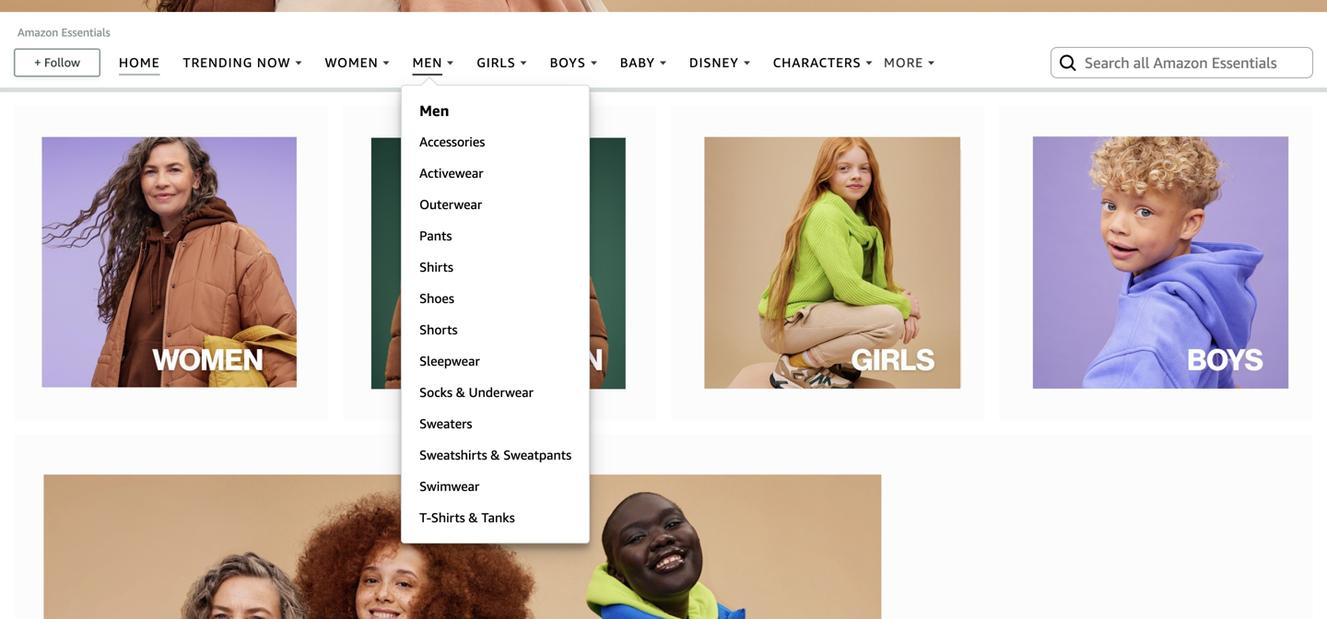 Task type: vqa. For each thing, say whether or not it's contained in the screenshot.
1.8
no



Task type: locate. For each thing, give the bounding box(es) containing it.
+ follow button
[[15, 50, 99, 76]]

amazon essentials
[[18, 26, 110, 39]]

essentials
[[61, 26, 110, 39]]



Task type: describe. For each thing, give the bounding box(es) containing it.
search image
[[1057, 52, 1079, 74]]

amazon
[[18, 26, 58, 39]]

follow
[[44, 55, 80, 70]]

amazon essentials link
[[18, 26, 110, 39]]

+
[[34, 55, 41, 70]]

+ follow
[[34, 55, 80, 70]]

Search all Amazon Essentials search field
[[1085, 47, 1283, 78]]



